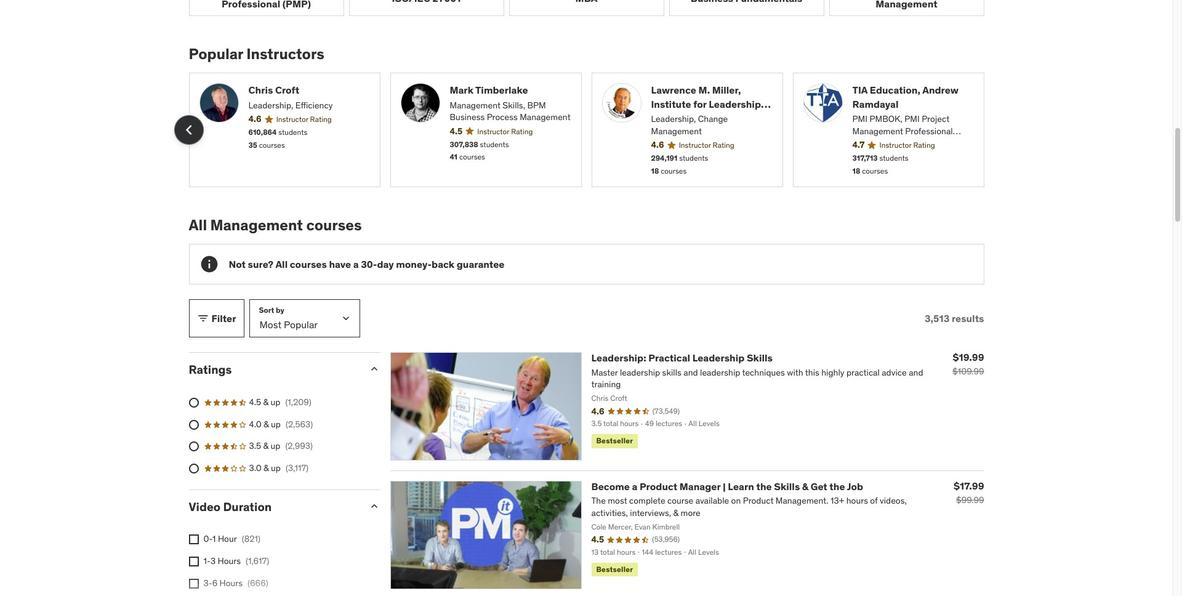 Task type: describe. For each thing, give the bounding box(es) containing it.
manager
[[680, 480, 721, 493]]

courses for 294,191
[[661, 166, 687, 175]]

video duration
[[189, 499, 272, 514]]

miller,
[[712, 84, 741, 96]]

leadership:
[[591, 352, 646, 364]]

1 vertical spatial all
[[275, 258, 288, 270]]

business
[[450, 112, 485, 123]]

students for efficiency
[[278, 128, 307, 137]]

4.5 for 4.5 & up (1,209)
[[249, 397, 261, 408]]

1-
[[203, 555, 211, 566]]

change
[[698, 113, 728, 124]]

back
[[432, 258, 455, 270]]

3-6 hours (666)
[[203, 577, 268, 588]]

2 the from the left
[[830, 480, 845, 493]]

students for skills,
[[480, 140, 509, 149]]

not
[[229, 258, 246, 270]]

management up "sure?"
[[210, 215, 303, 234]]

have
[[329, 258, 351, 270]]

3.5 & up (2,993)
[[249, 441, 313, 452]]

croft
[[275, 84, 299, 96]]

up for 3.5 & up
[[271, 441, 280, 452]]

317,713
[[852, 153, 878, 163]]

efficiency
[[295, 100, 333, 111]]

& for 4.0
[[264, 419, 269, 430]]

tia education, andrew ramdayal link
[[852, 83, 974, 111]]

management inside "tia education, andrew ramdayal pmi pmbok, pmi project management professional (pmp)"
[[852, 125, 903, 136]]

xsmall image for 3-
[[189, 579, 199, 588]]

2 pmi from the left
[[905, 113, 920, 124]]

(821)
[[242, 533, 260, 545]]

6
[[212, 577, 217, 588]]

popular instructors element
[[174, 44, 984, 187]]

4.5 for 4.5
[[450, 126, 463, 137]]

become
[[591, 480, 630, 493]]

$17.99
[[954, 480, 984, 492]]

ramdayal
[[852, 98, 899, 110]]

3
[[211, 555, 216, 566]]

& left get
[[802, 480, 809, 493]]

instructor rating for skills,
[[477, 127, 533, 136]]

get
[[811, 480, 827, 493]]

307,838 students 41 courses
[[450, 140, 509, 162]]

project
[[922, 113, 950, 124]]

(3,117)
[[286, 462, 309, 474]]

294,191
[[651, 153, 678, 163]]

18 for 317,713 students 18 courses
[[852, 166, 860, 175]]

courses up 'have'
[[306, 215, 362, 234]]

0-1 hour (821)
[[203, 533, 260, 545]]

ratings button
[[189, 362, 358, 377]]

3.0 & up (3,117)
[[249, 462, 309, 474]]

instructor rating for ramdayal
[[880, 141, 935, 150]]

previous image
[[179, 120, 199, 140]]

$17.99 $99.99
[[954, 480, 984, 506]]

chris croft link
[[248, 83, 370, 97]]

up for 3.0 & up
[[271, 462, 281, 474]]

4.6 for 294,191
[[651, 139, 664, 150]]

hours for 1-3 hours
[[218, 555, 241, 566]]

1-3 hours (1,617)
[[203, 555, 269, 566]]

0-
[[203, 533, 212, 545]]

tia education, andrew ramdayal pmi pmbok, pmi project management professional (pmp)
[[852, 84, 959, 149]]

41
[[450, 152, 457, 162]]

4.7
[[852, 139, 865, 150]]

(pmp)
[[852, 137, 876, 149]]

4.0 & up (2,563)
[[249, 419, 313, 430]]

become a product manager | learn the skills & get the job link
[[591, 480, 863, 493]]

day
[[377, 258, 394, 270]]

1
[[212, 533, 216, 545]]

chris
[[248, 84, 273, 96]]

money-
[[396, 258, 432, 270]]

education,
[[870, 84, 920, 96]]

hour
[[218, 533, 237, 545]]

4.5 & up (1,209)
[[249, 397, 311, 408]]

leadership, inside chris croft leadership, efficiency
[[248, 100, 293, 111]]

mark
[[450, 84, 473, 96]]

professional
[[905, 125, 953, 136]]

3.5
[[249, 441, 261, 452]]

students inside 294,191 students 18 courses
[[679, 153, 708, 163]]

product
[[640, 480, 677, 493]]

popular
[[189, 44, 243, 63]]

carousel element
[[174, 73, 984, 187]]

chris croft leadership, efficiency
[[248, 84, 333, 111]]

(1,617)
[[246, 555, 269, 566]]

instructors
[[246, 44, 324, 63]]

learn
[[728, 480, 754, 493]]

35
[[248, 140, 257, 150]]

$99.99
[[956, 495, 984, 506]]

guarantee
[[457, 258, 505, 270]]

xsmall image for 1-
[[189, 557, 199, 566]]

become a product manager | learn the skills & get the job
[[591, 480, 863, 493]]

mark timberlake link
[[450, 83, 571, 97]]

18 for 294,191 students 18 courses
[[651, 166, 659, 175]]

instructor for skills,
[[477, 127, 509, 136]]

job
[[847, 480, 863, 493]]

sure?
[[248, 258, 273, 270]]

(2,993)
[[285, 441, 313, 452]]

bpm
[[527, 100, 546, 111]]



Task type: vqa. For each thing, say whether or not it's contained in the screenshot.
report abuse button
no



Task type: locate. For each thing, give the bounding box(es) containing it.
2 18 from the left
[[852, 166, 860, 175]]

pmi up professional
[[905, 113, 920, 124]]

rating for skills,
[[511, 127, 533, 136]]

students right 317,713
[[880, 153, 909, 163]]

management down excellence
[[651, 125, 702, 136]]

leadership down the miller,
[[709, 98, 761, 110]]

0 vertical spatial 4.6
[[248, 113, 261, 125]]

m.
[[699, 84, 710, 96]]

hours right 6
[[220, 577, 243, 588]]

1 horizontal spatial the
[[830, 480, 845, 493]]

courses inside "317,713 students 18 courses"
[[862, 166, 888, 175]]

all management courses
[[189, 215, 362, 234]]

instructor rating down leadership, change management
[[679, 141, 734, 150]]

294,191 students 18 courses
[[651, 153, 708, 175]]

3,513 results status
[[925, 312, 984, 325]]

0 horizontal spatial 4.6
[[248, 113, 261, 125]]

leadership,
[[248, 100, 293, 111], [651, 113, 696, 124]]

instructor down process
[[477, 127, 509, 136]]

1 vertical spatial leadership
[[692, 352, 745, 364]]

0 vertical spatial small image
[[368, 363, 380, 375]]

tia
[[852, 84, 868, 96]]

process
[[487, 112, 518, 123]]

leadership: practical leadership skills
[[591, 352, 773, 364]]

0 horizontal spatial pmi
[[852, 113, 868, 124]]

1 pmi from the left
[[852, 113, 868, 124]]

rating
[[310, 115, 332, 124], [511, 127, 533, 136], [713, 141, 734, 150], [913, 141, 935, 150]]

0 vertical spatial hours
[[218, 555, 241, 566]]

instructor rating down professional
[[880, 141, 935, 150]]

xsmall image
[[189, 535, 199, 545], [189, 557, 199, 566], [189, 579, 199, 588]]

0 horizontal spatial skills
[[747, 352, 773, 364]]

small image
[[368, 363, 380, 375], [368, 500, 380, 512]]

2 small image from the top
[[368, 500, 380, 512]]

|
[[723, 480, 726, 493]]

0 vertical spatial all
[[189, 215, 207, 234]]

18
[[651, 166, 659, 175], [852, 166, 860, 175]]

filter button
[[189, 300, 244, 338]]

excellence
[[651, 112, 702, 124]]

instructor for ramdayal
[[880, 141, 912, 150]]

duration
[[223, 499, 272, 514]]

18 down 317,713
[[852, 166, 860, 175]]

3,513
[[925, 312, 950, 324]]

instructor rating for efficiency
[[276, 115, 332, 124]]

3 xsmall image from the top
[[189, 579, 199, 588]]

up for 4.0 & up
[[271, 419, 281, 430]]

up right 3.0
[[271, 462, 281, 474]]

courses for 610,864
[[259, 140, 285, 150]]

skills,
[[503, 100, 525, 111]]

rating down professional
[[913, 141, 935, 150]]

lawrence m. miller, institute for leadership excellence
[[651, 84, 761, 124]]

3,513 results
[[925, 312, 984, 324]]

institute
[[651, 98, 691, 110]]

1 vertical spatial a
[[632, 480, 637, 493]]

courses down 307,838
[[459, 152, 485, 162]]

& for 4.5
[[263, 397, 269, 408]]

18 down 294,191
[[651, 166, 659, 175]]

leadership: practical leadership skills link
[[591, 352, 773, 364]]

4.6 up 294,191
[[651, 139, 664, 150]]

up right 3.5
[[271, 441, 280, 452]]

instructor rating down "efficiency"
[[276, 115, 332, 124]]

$19.99 $109.99
[[953, 351, 984, 377]]

1 horizontal spatial 4.6
[[651, 139, 664, 150]]

courses down 317,713
[[862, 166, 888, 175]]

1 vertical spatial 4.6
[[651, 139, 664, 150]]

instructor for efficiency
[[276, 115, 308, 124]]

hours for 3-6 hours
[[220, 577, 243, 588]]

students inside 307,838 students 41 courses
[[480, 140, 509, 149]]

a left the product
[[632, 480, 637, 493]]

the right learn
[[756, 480, 772, 493]]

0 vertical spatial 4.5
[[450, 126, 463, 137]]

up for 4.5 & up
[[271, 397, 280, 408]]

4.5 up 4.0
[[249, 397, 261, 408]]

timberlake
[[475, 84, 528, 96]]

xsmall image left 0-
[[189, 535, 199, 545]]

0 vertical spatial xsmall image
[[189, 535, 199, 545]]

popular instructors
[[189, 44, 324, 63]]

0 horizontal spatial 4.5
[[249, 397, 261, 408]]

small image for video duration
[[368, 500, 380, 512]]

students
[[278, 128, 307, 137], [480, 140, 509, 149], [679, 153, 708, 163], [880, 153, 909, 163]]

1 18 from the left
[[651, 166, 659, 175]]

students inside "317,713 students 18 courses"
[[880, 153, 909, 163]]

instructor rating for courses
[[679, 141, 734, 150]]

courses for not
[[290, 258, 327, 270]]

courses down "610,864" on the top left of the page
[[259, 140, 285, 150]]

video
[[189, 499, 221, 514]]

pmbok,
[[870, 113, 903, 124]]

up
[[271, 397, 280, 408], [271, 419, 281, 430], [271, 441, 280, 452], [271, 462, 281, 474]]

& right 3.5
[[263, 441, 269, 452]]

students right "610,864" on the top left of the page
[[278, 128, 307, 137]]

rating for efficiency
[[310, 115, 332, 124]]

& right 3.0
[[264, 462, 269, 474]]

leadership
[[709, 98, 761, 110], [692, 352, 745, 364]]

management down pmbok,
[[852, 125, 903, 136]]

courses inside 294,191 students 18 courses
[[661, 166, 687, 175]]

18 inside "317,713 students 18 courses"
[[852, 166, 860, 175]]

1 vertical spatial hours
[[220, 577, 243, 588]]

1 vertical spatial xsmall image
[[189, 557, 199, 566]]

small image
[[197, 312, 209, 325]]

instructor rating
[[276, 115, 332, 124], [477, 127, 533, 136], [679, 141, 734, 150], [880, 141, 935, 150]]

students for ramdayal
[[880, 153, 909, 163]]

the left the job
[[830, 480, 845, 493]]

a left '30-'
[[353, 258, 359, 270]]

610,864 students 35 courses
[[248, 128, 307, 150]]

0 horizontal spatial leadership,
[[248, 100, 293, 111]]

0 vertical spatial leadership,
[[248, 100, 293, 111]]

1 horizontal spatial 4.5
[[450, 126, 463, 137]]

andrew
[[922, 84, 959, 96]]

pmi down ramdayal
[[852, 113, 868, 124]]

small image for ratings
[[368, 363, 380, 375]]

hours right 3
[[218, 555, 241, 566]]

(666)
[[248, 577, 268, 588]]

& right 4.0
[[264, 419, 269, 430]]

leadership inside lawrence m. miller, institute for leadership excellence
[[709, 98, 761, 110]]

for
[[693, 98, 707, 110]]

0 horizontal spatial the
[[756, 480, 772, 493]]

1 vertical spatial 4.5
[[249, 397, 261, 408]]

results
[[952, 312, 984, 324]]

up right 4.0
[[271, 419, 281, 430]]

instructor rating down process
[[477, 127, 533, 136]]

skills
[[747, 352, 773, 364], [774, 480, 800, 493]]

4.6
[[248, 113, 261, 125], [651, 139, 664, 150]]

courses left 'have'
[[290, 258, 327, 270]]

4.5 inside carousel element
[[450, 126, 463, 137]]

not sure? all courses have a 30-day money-back guarantee
[[229, 258, 505, 270]]

xsmall image left 1-
[[189, 557, 199, 566]]

the
[[756, 480, 772, 493], [830, 480, 845, 493]]

rating down 'change' on the top of page
[[713, 141, 734, 150]]

ratings
[[189, 362, 232, 377]]

& for 3.5
[[263, 441, 269, 452]]

pmi
[[852, 113, 868, 124], [905, 113, 920, 124]]

management down bpm
[[520, 112, 571, 123]]

up up 4.0 & up (2,563)
[[271, 397, 280, 408]]

lawrence m. miller, institute for leadership excellence link
[[651, 83, 772, 124]]

leadership, inside leadership, change management
[[651, 113, 696, 124]]

1 horizontal spatial all
[[275, 258, 288, 270]]

4.5 up 307,838
[[450, 126, 463, 137]]

students inside 610,864 students 35 courses
[[278, 128, 307, 137]]

18 inside 294,191 students 18 courses
[[651, 166, 659, 175]]

1 xsmall image from the top
[[189, 535, 199, 545]]

1 small image from the top
[[368, 363, 380, 375]]

(2,563)
[[286, 419, 313, 430]]

2 xsmall image from the top
[[189, 557, 199, 566]]

students down process
[[480, 140, 509, 149]]

0 horizontal spatial all
[[189, 215, 207, 234]]

0 horizontal spatial a
[[353, 258, 359, 270]]

leadership, change management
[[651, 113, 728, 136]]

$109.99
[[953, 366, 984, 377]]

rating for ramdayal
[[913, 141, 935, 150]]

students right 294,191
[[679, 153, 708, 163]]

1 horizontal spatial skills
[[774, 480, 800, 493]]

0 vertical spatial leadership
[[709, 98, 761, 110]]

xsmall image for 0-
[[189, 535, 199, 545]]

management inside leadership, change management
[[651, 125, 702, 136]]

management up business
[[450, 100, 501, 111]]

instructor up "317,713 students 18 courses"
[[880, 141, 912, 150]]

lawrence
[[651, 84, 696, 96]]

rating down "efficiency"
[[310, 115, 332, 124]]

1 the from the left
[[756, 480, 772, 493]]

610,864
[[248, 128, 277, 137]]

rating for courses
[[713, 141, 734, 150]]

307,838
[[450, 140, 478, 149]]

courses for 307,838
[[459, 152, 485, 162]]

practical
[[649, 352, 690, 364]]

management
[[450, 100, 501, 111], [520, 112, 571, 123], [651, 125, 702, 136], [852, 125, 903, 136], [210, 215, 303, 234]]

1 vertical spatial leadership,
[[651, 113, 696, 124]]

courses for 317,713
[[862, 166, 888, 175]]

0 horizontal spatial 18
[[651, 166, 659, 175]]

xsmall image left 3-
[[189, 579, 199, 588]]

(1,209)
[[285, 397, 311, 408]]

1 horizontal spatial a
[[632, 480, 637, 493]]

30-
[[361, 258, 377, 270]]

courses down 294,191
[[661, 166, 687, 175]]

leadership right practical
[[692, 352, 745, 364]]

video duration button
[[189, 499, 358, 514]]

leadership, down the institute
[[651, 113, 696, 124]]

rating down process
[[511, 127, 533, 136]]

mark timberlake management skills, bpm business process management
[[450, 84, 571, 123]]

4.6 for chris
[[248, 113, 261, 125]]

4.6 up "610,864" on the top left of the page
[[248, 113, 261, 125]]

instructor down chris croft leadership, efficiency
[[276, 115, 308, 124]]

1 horizontal spatial leadership,
[[651, 113, 696, 124]]

0 vertical spatial a
[[353, 258, 359, 270]]

leadership, down chris
[[248, 100, 293, 111]]

& for 3.0
[[264, 462, 269, 474]]

3.0
[[249, 462, 261, 474]]

2 vertical spatial xsmall image
[[189, 579, 199, 588]]

filter
[[211, 312, 236, 324]]

1 vertical spatial skills
[[774, 480, 800, 493]]

instructor down leadership, change management
[[679, 141, 711, 150]]

courses
[[259, 140, 285, 150], [459, 152, 485, 162], [661, 166, 687, 175], [862, 166, 888, 175], [306, 215, 362, 234], [290, 258, 327, 270]]

0 vertical spatial skills
[[747, 352, 773, 364]]

courses inside 610,864 students 35 courses
[[259, 140, 285, 150]]

1 horizontal spatial pmi
[[905, 113, 920, 124]]

courses inside 307,838 students 41 courses
[[459, 152, 485, 162]]

4.0
[[249, 419, 261, 430]]

317,713 students 18 courses
[[852, 153, 909, 175]]

1 horizontal spatial 18
[[852, 166, 860, 175]]

1 vertical spatial small image
[[368, 500, 380, 512]]

3-
[[203, 577, 212, 588]]

& up 4.0 & up (2,563)
[[263, 397, 269, 408]]

instructor
[[276, 115, 308, 124], [477, 127, 509, 136], [679, 141, 711, 150], [880, 141, 912, 150]]

instructor for courses
[[679, 141, 711, 150]]



